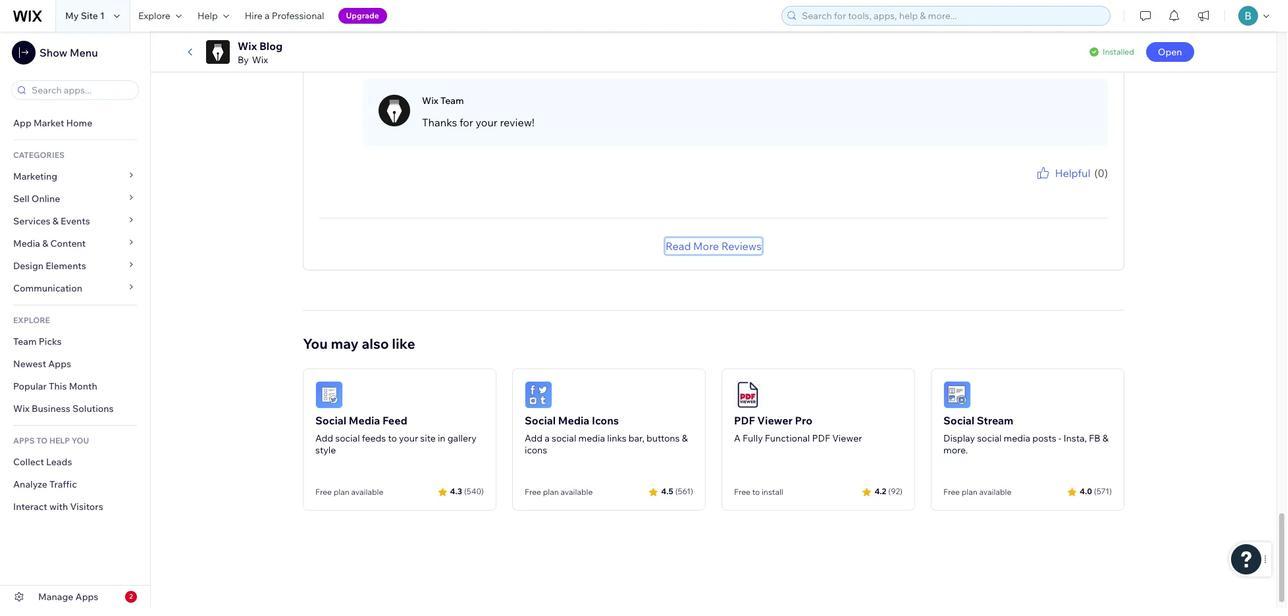 Task type: locate. For each thing, give the bounding box(es) containing it.
my
[[65, 10, 79, 22]]

media for social media feed
[[349, 414, 380, 427]]

0 horizontal spatial for
[[460, 116, 474, 129]]

for right thanks
[[460, 116, 474, 129]]

your left review!
[[476, 116, 498, 129]]

0 horizontal spatial team
[[13, 336, 37, 348]]

upgrade button
[[338, 8, 387, 24]]

a inside hire a professional link
[[265, 10, 270, 22]]

1 horizontal spatial social
[[525, 414, 556, 427]]

install
[[762, 487, 784, 497]]

fb
[[1090, 433, 1101, 444]]

2 horizontal spatial available
[[980, 487, 1012, 497]]

¿qué
[[364, 41, 390, 54]]

add for social media feed
[[316, 433, 333, 444]]

wix up the by
[[238, 40, 257, 53]]

wix down "popular"
[[13, 403, 30, 415]]

analyze traffic link
[[0, 474, 150, 496]]

wix inside sidebar element
[[13, 403, 30, 415]]

to left install
[[753, 487, 760, 497]]

w i image
[[379, 95, 410, 126]]

free to install
[[735, 487, 784, 497]]

communication
[[13, 283, 84, 294]]

1 vertical spatial your
[[1056, 181, 1072, 191]]

2 vertical spatial your
[[399, 433, 418, 444]]

3 available from the left
[[980, 487, 1012, 497]]

1 horizontal spatial for
[[1044, 181, 1054, 191]]

helpful
[[1056, 166, 1091, 180]]

viewer up functional
[[758, 414, 793, 427]]

(561)
[[676, 487, 694, 497]]

with
[[49, 501, 68, 513]]

2 social from the left
[[552, 433, 577, 444]]

more
[[694, 240, 719, 253]]

4.2 (92)
[[875, 487, 903, 497]]

1 social from the left
[[335, 433, 360, 444]]

wix blog by wix
[[238, 40, 283, 66]]

elements
[[46, 260, 86, 272]]

events
[[61, 215, 90, 227]]

media & content
[[13, 238, 86, 250]]

site
[[420, 433, 436, 444]]

2 horizontal spatial social
[[944, 414, 975, 427]]

viewer right functional
[[833, 433, 863, 444]]

read more reviews
[[666, 240, 762, 253]]

1 free plan available from the left
[[316, 487, 384, 497]]

add inside social media icons add a social media links bar, buttons & icons
[[525, 433, 543, 444]]

media left posts
[[1004, 433, 1031, 444]]

sidebar element
[[0, 32, 151, 609]]

apps right manage
[[75, 592, 98, 603]]

wix blog logo image
[[206, 40, 230, 64]]

0 vertical spatial your
[[476, 116, 498, 129]]

media inside 'social media feed add social feeds to your site in gallery style'
[[349, 414, 380, 427]]

0 horizontal spatial to
[[388, 433, 397, 444]]

0 horizontal spatial apps
[[48, 358, 71, 370]]

1 horizontal spatial media
[[349, 414, 380, 427]]

stream
[[977, 414, 1014, 427]]

your
[[476, 116, 498, 129], [1056, 181, 1072, 191], [399, 433, 418, 444]]

0 horizontal spatial plan
[[334, 487, 350, 497]]

your left site
[[399, 433, 418, 444]]

you
[[303, 335, 328, 352]]

hire
[[245, 10, 263, 22]]

for right you
[[1044, 181, 1054, 191]]

0 vertical spatial pdf
[[735, 414, 755, 427]]

team down explore
[[13, 336, 37, 348]]

social media feed add social feeds to your site in gallery style
[[316, 414, 477, 456]]

social media feed logo image
[[316, 381, 343, 409]]

interact with visitors link
[[0, 496, 150, 518]]

1 vertical spatial team
[[13, 336, 37, 348]]

0 vertical spatial team
[[441, 95, 464, 106]]

pro
[[795, 414, 813, 427]]

2 media from the left
[[1004, 433, 1031, 444]]

help
[[49, 436, 70, 446]]

1 available from the left
[[351, 487, 384, 497]]

1 horizontal spatial free plan available
[[525, 487, 593, 497]]

2 free plan available from the left
[[525, 487, 593, 497]]

3 social from the left
[[944, 414, 975, 427]]

social down social media feed logo at the bottom left of the page
[[316, 414, 347, 427]]

traffic
[[49, 479, 77, 491]]

1 vertical spatial a
[[545, 433, 550, 444]]

site
[[81, 10, 98, 22]]

social down the social media icons logo
[[525, 414, 556, 427]]

pdf viewer pro a fully functional pdf viewer
[[735, 414, 863, 444]]

media left icons
[[558, 414, 590, 427]]

social down stream
[[978, 433, 1002, 444]]

plan down more.
[[962, 487, 978, 497]]

pdf up 'a'
[[735, 414, 755, 427]]

apps
[[48, 358, 71, 370], [75, 592, 98, 603]]

2
[[129, 593, 133, 601]]

1 social from the left
[[316, 414, 347, 427]]

2 free from the left
[[525, 487, 541, 497]]

team picks link
[[0, 331, 150, 353]]

newest
[[13, 358, 46, 370]]

0 vertical spatial viewer
[[758, 414, 793, 427]]

available down social stream display social media posts - insta, fb & more.
[[980, 487, 1012, 497]]

media
[[13, 238, 40, 250], [349, 414, 380, 427], [558, 414, 590, 427]]

display
[[944, 433, 976, 444]]

free plan available
[[316, 487, 384, 497], [525, 487, 593, 497], [944, 487, 1012, 497]]

media up the design
[[13, 238, 40, 250]]

available
[[351, 487, 384, 497], [561, 487, 593, 497], [980, 487, 1012, 497]]

social inside 'social media feed add social feeds to your site in gallery style'
[[335, 433, 360, 444]]

services
[[13, 215, 50, 227]]

show menu button
[[12, 41, 98, 65]]

free for social stream
[[944, 487, 960, 497]]

1 vertical spatial for
[[1044, 181, 1054, 191]]

you
[[1029, 181, 1042, 191]]

add down the social media icons logo
[[525, 433, 543, 444]]

1 horizontal spatial media
[[1004, 433, 1031, 444]]

2 horizontal spatial social
[[978, 433, 1002, 444]]

add down social media feed logo at the bottom left of the page
[[316, 433, 333, 444]]

2 add from the left
[[525, 433, 543, 444]]

a down the social media icons logo
[[545, 433, 550, 444]]

1 horizontal spatial team
[[441, 95, 464, 106]]

4.5
[[662, 487, 674, 497]]

free plan available down icons
[[525, 487, 593, 497]]

& left "content"
[[42, 238, 48, 250]]

may
[[331, 335, 359, 352]]

2 horizontal spatial media
[[558, 414, 590, 427]]

0 vertical spatial a
[[265, 10, 270, 22]]

hire a professional
[[245, 10, 324, 22]]

1 vertical spatial to
[[753, 487, 760, 497]]

media & content link
[[0, 233, 150, 255]]

upgrade
[[346, 11, 379, 20]]

available down social media icons add a social media links bar, buttons & icons
[[561, 487, 593, 497]]

a right hire
[[265, 10, 270, 22]]

3 plan from the left
[[962, 487, 978, 497]]

1 horizontal spatial plan
[[543, 487, 559, 497]]

app market home
[[13, 117, 92, 129]]

3 social from the left
[[978, 433, 1002, 444]]

&
[[53, 215, 59, 227], [42, 238, 48, 250], [682, 433, 688, 444], [1103, 433, 1109, 444]]

parece
[[405, 41, 440, 54]]

1 plan from the left
[[334, 487, 350, 497]]

0 horizontal spatial available
[[351, 487, 384, 497]]

1 horizontal spatial social
[[552, 433, 577, 444]]

1 horizontal spatial to
[[753, 487, 760, 497]]

2 available from the left
[[561, 487, 593, 497]]

1 horizontal spatial add
[[525, 433, 543, 444]]

1 media from the left
[[579, 433, 605, 444]]

0 horizontal spatial social
[[335, 433, 360, 444]]

social for social media feed
[[316, 414, 347, 427]]

more.
[[944, 444, 969, 456]]

2 plan from the left
[[543, 487, 559, 497]]

3 free plan available from the left
[[944, 487, 1012, 497]]

0 horizontal spatial social
[[316, 414, 347, 427]]

1 add from the left
[[316, 433, 333, 444]]

market
[[34, 117, 64, 129]]

team inside 'link'
[[13, 336, 37, 348]]

social inside social media icons add a social media links bar, buttons & icons
[[525, 414, 556, 427]]

media inside social media icons add a social media links bar, buttons & icons
[[579, 433, 605, 444]]

2 horizontal spatial plan
[[962, 487, 978, 497]]

1 vertical spatial viewer
[[833, 433, 863, 444]]

to down feed
[[388, 433, 397, 444]]

home
[[66, 117, 92, 129]]

free plan available down style
[[316, 487, 384, 497]]

icons
[[525, 444, 548, 456]]

2 social from the left
[[525, 414, 556, 427]]

& right buttons
[[682, 433, 688, 444]]

0 vertical spatial apps
[[48, 358, 71, 370]]

in
[[438, 433, 446, 444]]

1 horizontal spatial viewer
[[833, 433, 863, 444]]

social inside 'social media feed add social feeds to your site in gallery style'
[[316, 414, 347, 427]]

viewer
[[758, 414, 793, 427], [833, 433, 863, 444]]

free down icons
[[525, 487, 541, 497]]

team up thanks
[[441, 95, 464, 106]]

social inside social stream display social media posts - insta, fb & more.
[[978, 433, 1002, 444]]

1 vertical spatial apps
[[75, 592, 98, 603]]

you may also like
[[303, 335, 415, 352]]

& inside social media icons add a social media links bar, buttons & icons
[[682, 433, 688, 444]]

3 free from the left
[[735, 487, 751, 497]]

add inside 'social media feed add social feeds to your site in gallery style'
[[316, 433, 333, 444]]

1 free from the left
[[316, 487, 332, 497]]

2 horizontal spatial free plan available
[[944, 487, 1012, 497]]

social stream logo image
[[944, 381, 972, 409]]

0 horizontal spatial add
[[316, 433, 333, 444]]

plan down style
[[334, 487, 350, 497]]

feeds
[[362, 433, 386, 444]]

1 vertical spatial pdf
[[813, 433, 831, 444]]

4 free from the left
[[944, 487, 960, 497]]

popular this month link
[[0, 375, 150, 398]]

social inside social stream display social media posts - insta, fb & more.
[[944, 414, 975, 427]]

thank you for your feedback
[[1004, 181, 1109, 191]]

0 horizontal spatial your
[[399, 433, 418, 444]]

plan for feed
[[334, 487, 350, 497]]

0 horizontal spatial pdf
[[735, 414, 755, 427]]

collect
[[13, 457, 44, 468]]

0 horizontal spatial media
[[579, 433, 605, 444]]

media up feeds
[[349, 414, 380, 427]]

te
[[392, 41, 403, 54]]

1 horizontal spatial available
[[561, 487, 593, 497]]

& right fb
[[1103, 433, 1109, 444]]

free for social media feed
[[316, 487, 332, 497]]

social
[[335, 433, 360, 444], [552, 433, 577, 444], [978, 433, 1002, 444]]

social for social media icons
[[525, 414, 556, 427]]

wix for blog
[[238, 40, 257, 53]]

free down more.
[[944, 487, 960, 497]]

your down 'helpful'
[[1056, 181, 1072, 191]]

1 horizontal spatial a
[[545, 433, 550, 444]]

collect leads
[[13, 457, 72, 468]]

like
[[392, 335, 415, 352]]

media inside social media icons add a social media links bar, buttons & icons
[[558, 414, 590, 427]]

social up the display
[[944, 414, 975, 427]]

1 horizontal spatial apps
[[75, 592, 98, 603]]

0 horizontal spatial a
[[265, 10, 270, 22]]

0 horizontal spatial media
[[13, 238, 40, 250]]

free left install
[[735, 487, 751, 497]]

media down icons
[[579, 433, 605, 444]]

bar,
[[629, 433, 645, 444]]

plan for icons
[[543, 487, 559, 497]]

1 horizontal spatial pdf
[[813, 433, 831, 444]]

0 horizontal spatial free plan available
[[316, 487, 384, 497]]

social left feeds
[[335, 433, 360, 444]]

available down feeds
[[351, 487, 384, 497]]

apps up this
[[48, 358, 71, 370]]

free down style
[[316, 487, 332, 497]]

wix up thanks
[[422, 95, 439, 106]]

plan
[[334, 487, 350, 497], [543, 487, 559, 497], [962, 487, 978, 497]]

app
[[13, 117, 32, 129]]

0 vertical spatial to
[[388, 433, 397, 444]]

pdf down pro
[[813, 433, 831, 444]]

read
[[666, 240, 691, 253]]

help
[[198, 10, 218, 22]]

media for social media icons
[[558, 414, 590, 427]]

social right icons
[[552, 433, 577, 444]]

design elements link
[[0, 255, 150, 277]]

social media icons add a social media links bar, buttons & icons
[[525, 414, 688, 456]]

free plan available down more.
[[944, 487, 1012, 497]]

aplicación?
[[466, 41, 523, 54]]

plan down icons
[[543, 487, 559, 497]]

media inside social stream display social media posts - insta, fb & more.
[[1004, 433, 1031, 444]]

analyze traffic
[[13, 479, 77, 491]]

explore
[[138, 10, 171, 22]]

manage
[[38, 592, 73, 603]]



Task type: describe. For each thing, give the bounding box(es) containing it.
to inside 'social media feed add social feeds to your site in gallery style'
[[388, 433, 397, 444]]

hire a professional link
[[237, 0, 332, 32]]

your inside 'social media feed add social feeds to your site in gallery style'
[[399, 433, 418, 444]]

available for display
[[980, 487, 1012, 497]]

explore
[[13, 316, 50, 325]]

you
[[72, 436, 89, 446]]

apps to help you
[[13, 436, 89, 446]]

show menu
[[40, 46, 98, 59]]

2 horizontal spatial your
[[1056, 181, 1072, 191]]

newest apps link
[[0, 353, 150, 375]]

design elements
[[13, 260, 86, 272]]

my site 1
[[65, 10, 105, 22]]

insta,
[[1064, 433, 1088, 444]]

(92)
[[889, 487, 903, 497]]

media inside sidebar element
[[13, 238, 40, 250]]

helpful button
[[1036, 165, 1091, 181]]

free plan available for icons
[[525, 487, 593, 497]]

interact
[[13, 501, 47, 513]]

leads
[[46, 457, 72, 468]]

manage apps
[[38, 592, 98, 603]]

Search for tools, apps, help & more... field
[[798, 7, 1107, 25]]

menu
[[70, 46, 98, 59]]

fully
[[743, 433, 763, 444]]

4.2
[[875, 487, 887, 497]]

popular
[[13, 381, 47, 393]]

wix for team
[[422, 95, 439, 106]]

available for feed
[[351, 487, 384, 497]]

to
[[36, 436, 48, 446]]

0 vertical spatial for
[[460, 116, 474, 129]]

picks
[[39, 336, 62, 348]]

0 horizontal spatial viewer
[[758, 414, 793, 427]]

(540)
[[464, 487, 484, 497]]

team picks
[[13, 336, 62, 348]]

wix right the by
[[252, 54, 268, 66]]

show
[[40, 46, 67, 59]]

functional
[[765, 433, 810, 444]]

add for social media icons
[[525, 433, 543, 444]]

esta
[[442, 41, 464, 54]]

& inside social stream display social media posts - insta, fb & more.
[[1103, 433, 1109, 444]]

social for social stream
[[944, 414, 975, 427]]

-
[[1059, 433, 1062, 444]]

links
[[608, 433, 627, 444]]

free for social media icons
[[525, 487, 541, 497]]

also
[[362, 335, 389, 352]]

content
[[50, 238, 86, 250]]

1
[[100, 10, 105, 22]]

social inside social media icons add a social media links bar, buttons & icons
[[552, 433, 577, 444]]

sell online
[[13, 193, 60, 205]]

icons
[[592, 414, 619, 427]]

¿qué te parece esta aplicación?
[[364, 41, 523, 54]]

month
[[69, 381, 97, 393]]

installed
[[1103, 47, 1135, 57]]

blog
[[259, 40, 283, 53]]

app market home link
[[0, 112, 150, 134]]

a inside social media icons add a social media links bar, buttons & icons
[[545, 433, 550, 444]]

plan for display
[[962, 487, 978, 497]]

business
[[32, 403, 70, 415]]

& left events
[[53, 215, 59, 227]]

free plan available for display
[[944, 487, 1012, 497]]

feedback
[[1074, 181, 1109, 191]]

wix business solutions link
[[0, 398, 150, 420]]

marketing
[[13, 171, 57, 182]]

wix for business
[[13, 403, 30, 415]]

online
[[31, 193, 60, 205]]

design
[[13, 260, 44, 272]]

social stream display social media posts - insta, fb & more.
[[944, 414, 1109, 456]]

analyze
[[13, 479, 47, 491]]

style
[[316, 444, 336, 456]]

4.0
[[1080, 487, 1093, 497]]

1 horizontal spatial your
[[476, 116, 498, 129]]

4.5 (561)
[[662, 487, 694, 497]]

categories
[[13, 150, 65, 160]]

apps for manage apps
[[75, 592, 98, 603]]

pdf viewer pro logo image
[[735, 381, 762, 409]]

services & events link
[[0, 210, 150, 233]]

apps for newest apps
[[48, 358, 71, 370]]

thanks for your review!
[[422, 116, 535, 129]]

thanks
[[422, 116, 457, 129]]

free for pdf viewer pro
[[735, 487, 751, 497]]

marketing link
[[0, 165, 150, 188]]

posts
[[1033, 433, 1057, 444]]

(0)
[[1095, 166, 1109, 180]]

visitors
[[70, 501, 103, 513]]

interact with visitors
[[13, 501, 103, 513]]

Search apps... field
[[28, 81, 134, 99]]

buttons
[[647, 433, 680, 444]]

apps
[[13, 436, 35, 446]]

available for icons
[[561, 487, 593, 497]]

a
[[735, 433, 741, 444]]

services & events
[[13, 215, 90, 227]]

reviews
[[722, 240, 762, 253]]

social media icons logo image
[[525, 381, 553, 409]]

free plan available for feed
[[316, 487, 384, 497]]



Task type: vqa. For each thing, say whether or not it's contained in the screenshot.
leftmost and
no



